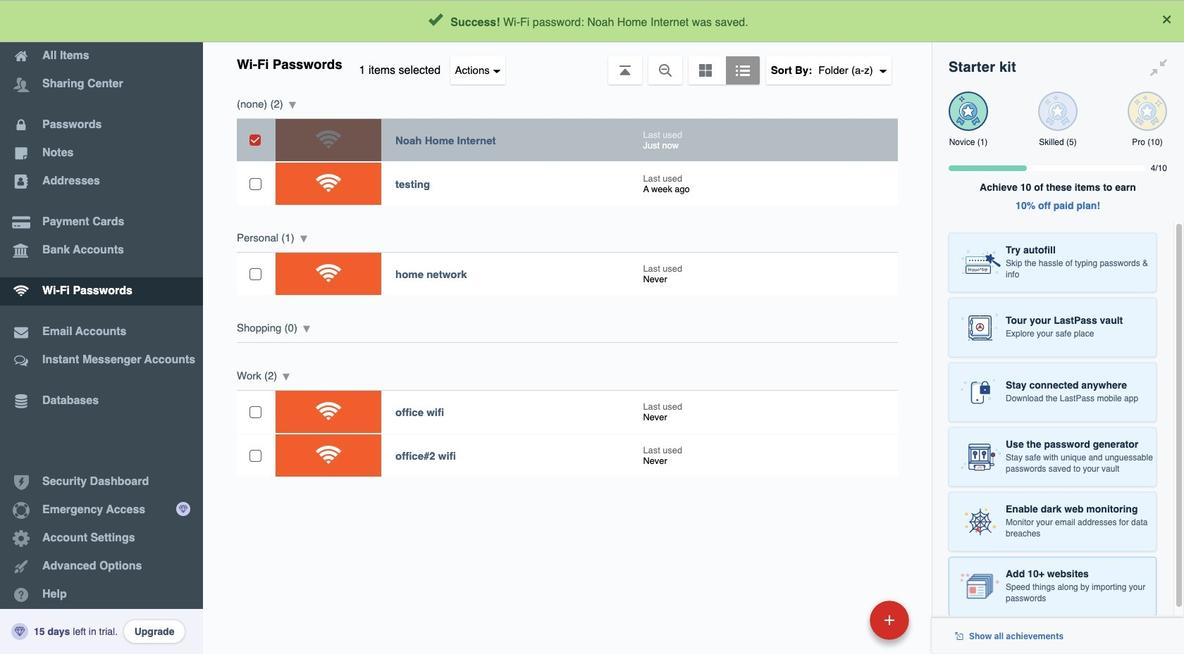 Task type: describe. For each thing, give the bounding box(es) containing it.
Search search field
[[340, 6, 903, 37]]

new item element
[[773, 601, 914, 641]]



Task type: locate. For each thing, give the bounding box(es) containing it.
search my vault text field
[[340, 6, 903, 37]]

new item navigation
[[773, 597, 918, 655]]

main navigation navigation
[[0, 0, 203, 655]]

vault options navigation
[[203, 42, 932, 85]]

alert
[[0, 0, 1184, 42]]



Task type: vqa. For each thing, say whether or not it's contained in the screenshot.
LastPass image
no



